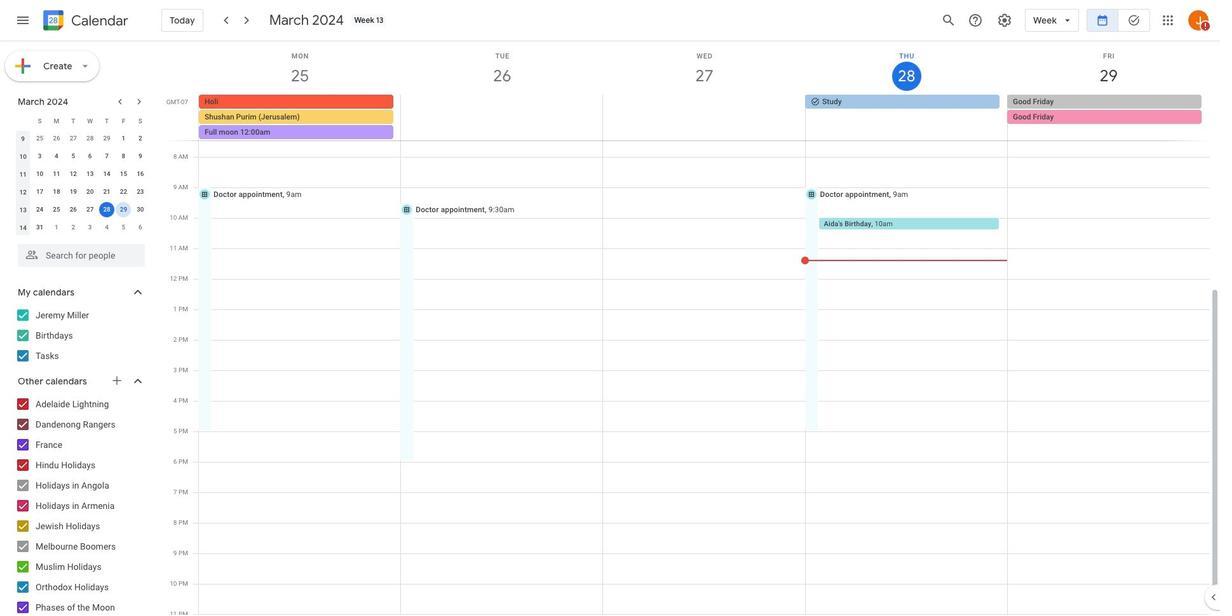 Task type: vqa. For each thing, say whether or not it's contained in the screenshot.
APRIL 3 element
yes



Task type: describe. For each thing, give the bounding box(es) containing it.
26 element
[[66, 202, 81, 217]]

15 element
[[116, 167, 131, 182]]

16 element
[[133, 167, 148, 182]]

12 element
[[66, 167, 81, 182]]

settings menu image
[[997, 13, 1012, 28]]

28, today element
[[99, 202, 114, 217]]

february 27 element
[[66, 131, 81, 146]]

22 element
[[116, 184, 131, 200]]

april 6 element
[[133, 220, 148, 235]]

7 element
[[99, 149, 114, 164]]

4 element
[[49, 149, 64, 164]]

14 element
[[99, 167, 114, 182]]

april 5 element
[[116, 220, 131, 235]]

23 element
[[133, 184, 148, 200]]

april 2 element
[[66, 220, 81, 235]]

february 26 element
[[49, 131, 64, 146]]

my calendars list
[[3, 305, 158, 366]]

april 1 element
[[49, 220, 64, 235]]

11 element
[[49, 167, 64, 182]]

1 element
[[116, 131, 131, 146]]

2 element
[[133, 131, 148, 146]]

calendar element
[[41, 8, 128, 36]]

april 3 element
[[82, 220, 98, 235]]

april 4 element
[[99, 220, 114, 235]]

march 2024 grid
[[12, 112, 149, 236]]

february 29 element
[[99, 131, 114, 146]]

29 element
[[116, 202, 131, 217]]

6 element
[[82, 149, 98, 164]]



Task type: locate. For each thing, give the bounding box(es) containing it.
column header inside march 2024 grid
[[15, 112, 31, 130]]

20 element
[[82, 184, 98, 200]]

None search field
[[0, 239, 158, 267]]

8 element
[[116, 149, 131, 164]]

21 element
[[99, 184, 114, 200]]

row
[[193, 95, 1220, 140], [15, 112, 149, 130], [15, 130, 149, 147], [15, 147, 149, 165], [15, 165, 149, 183], [15, 183, 149, 201], [15, 201, 149, 219], [15, 219, 149, 236]]

13 element
[[82, 167, 98, 182]]

cell
[[199, 95, 401, 140], [401, 95, 603, 140], [603, 95, 805, 140], [1007, 95, 1209, 140], [98, 201, 115, 219], [115, 201, 132, 219]]

3 element
[[32, 149, 47, 164]]

30 element
[[133, 202, 148, 217]]

5 element
[[66, 149, 81, 164]]

february 25 element
[[32, 131, 47, 146]]

row group
[[15, 130, 149, 236]]

main drawer image
[[15, 13, 31, 28]]

9 element
[[133, 149, 148, 164]]

24 element
[[32, 202, 47, 217]]

column header
[[15, 112, 31, 130]]

other calendars list
[[3, 394, 158, 615]]

grid
[[163, 41, 1220, 615]]

february 28 element
[[82, 131, 98, 146]]

25 element
[[49, 202, 64, 217]]

31 element
[[32, 220, 47, 235]]

10 element
[[32, 167, 47, 182]]

heading
[[69, 13, 128, 28]]

19 element
[[66, 184, 81, 200]]

heading inside calendar element
[[69, 13, 128, 28]]

18 element
[[49, 184, 64, 200]]

17 element
[[32, 184, 47, 200]]

27 element
[[82, 202, 98, 217]]

row group inside march 2024 grid
[[15, 130, 149, 236]]



